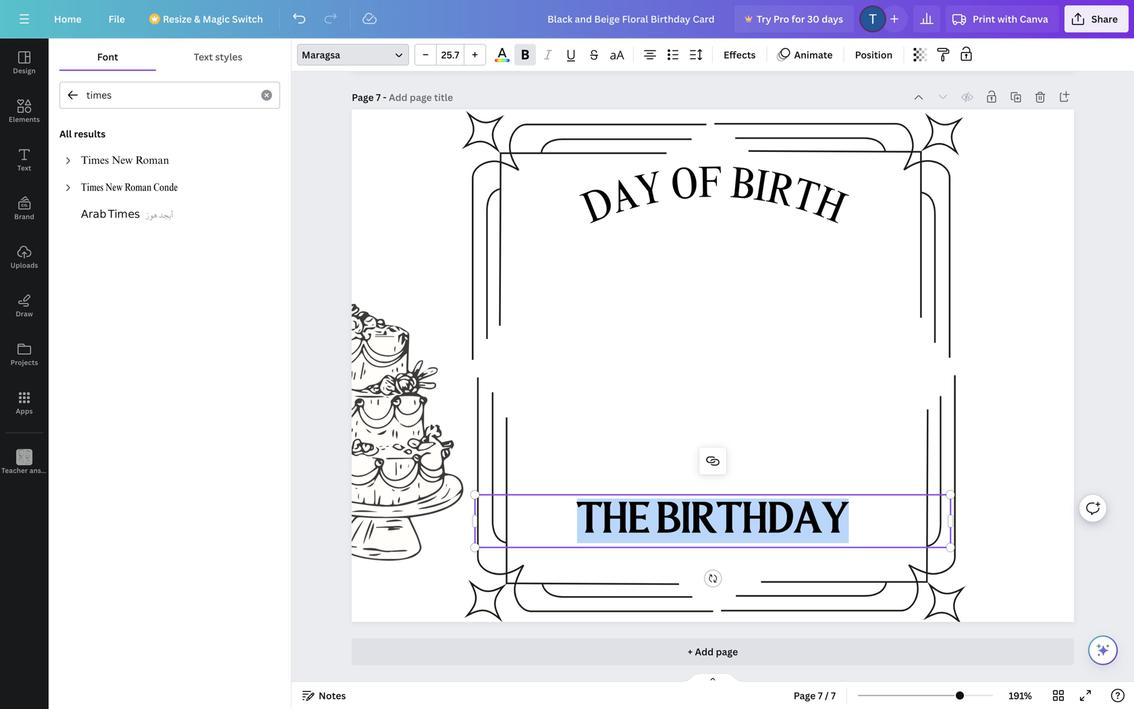 Task type: vqa. For each thing, say whether or not it's contained in the screenshot.
list
no



Task type: describe. For each thing, give the bounding box(es) containing it.
maragsa button
[[297, 44, 409, 66]]

notes button
[[297, 685, 352, 706]]

elements
[[9, 115, 40, 124]]

print
[[973, 12, 996, 25]]

font
[[97, 50, 118, 63]]

arab times image
[[145, 207, 173, 223]]

page 7 / 7 button
[[789, 685, 842, 706]]

+ add page button
[[352, 638, 1075, 665]]

– – number field
[[441, 48, 460, 61]]

apps button
[[0, 379, 49, 428]]

teacher answer keys
[[1, 466, 70, 475]]

days
[[822, 12, 844, 25]]

text for text styles
[[194, 50, 213, 63]]

;
[[23, 467, 25, 475]]

7 for /
[[818, 689, 823, 702]]

position button
[[850, 44, 899, 66]]

canva
[[1020, 12, 1049, 25]]

print with canva
[[973, 12, 1049, 25]]

projects button
[[0, 330, 49, 379]]

add
[[695, 645, 714, 658]]

effects button
[[719, 44, 762, 66]]

resize & magic switch button
[[141, 5, 274, 32]]

page 7 / 7
[[794, 689, 836, 702]]

2 horizontal spatial 7
[[831, 689, 836, 702]]

switch
[[232, 12, 263, 25]]

brand button
[[0, 184, 49, 233]]

share button
[[1065, 5, 1129, 32]]

design button
[[0, 38, 49, 87]]

teacher
[[1, 466, 28, 475]]

side panel tab list
[[0, 38, 70, 487]]

color range image
[[495, 59, 510, 62]]

file button
[[98, 5, 136, 32]]

resize & magic switch
[[163, 12, 263, 25]]

all results
[[59, 127, 106, 140]]

THE BIRTHDAY text field
[[475, 499, 951, 543]]

7 for -
[[376, 91, 381, 104]]

+
[[688, 645, 693, 658]]

/
[[825, 689, 829, 702]]

Design title text field
[[537, 5, 729, 32]]

try
[[757, 12, 772, 25]]

show pages image
[[681, 673, 746, 684]]

try pro for 30 days
[[757, 12, 844, 25]]

maragsa
[[302, 48, 340, 61]]

191% button
[[999, 685, 1043, 706]]

resize
[[163, 12, 192, 25]]

text styles
[[194, 50, 243, 63]]

results
[[74, 127, 106, 140]]

Page title text field
[[389, 91, 455, 104]]

birthday
[[657, 499, 849, 543]]

page
[[716, 645, 738, 658]]

text for text
[[17, 163, 31, 173]]

text styles button
[[156, 44, 280, 70]]

the
[[577, 499, 650, 543]]

-
[[383, 91, 387, 104]]

position
[[855, 48, 893, 61]]

times new roman condensed image
[[81, 180, 178, 196]]



Task type: locate. For each thing, give the bounding box(es) containing it.
times new roman image
[[81, 153, 170, 169]]

try pro for 30 days button
[[735, 5, 854, 32]]

design
[[13, 66, 36, 75]]

30
[[808, 12, 820, 25]]

page inside page 7 / 7 "button"
[[794, 689, 816, 702]]

7 left / at bottom
[[818, 689, 823, 702]]

text up brand button
[[17, 163, 31, 173]]

0 vertical spatial text
[[194, 50, 213, 63]]

text inside text styles button
[[194, 50, 213, 63]]

page for page 7 -
[[352, 91, 374, 104]]

keys
[[55, 466, 70, 475]]

0 vertical spatial page
[[352, 91, 374, 104]]

page 7 -
[[352, 91, 389, 104]]

home
[[54, 12, 82, 25]]

1 horizontal spatial text
[[194, 50, 213, 63]]

page for page 7 / 7
[[794, 689, 816, 702]]

0 horizontal spatial text
[[17, 163, 31, 173]]

text inside text button
[[17, 163, 31, 173]]

page left / at bottom
[[794, 689, 816, 702]]

pro
[[774, 12, 790, 25]]

projects
[[11, 358, 38, 367]]

the birthday
[[577, 499, 849, 543]]

1 vertical spatial text
[[17, 163, 31, 173]]

group
[[415, 44, 486, 66]]

1 vertical spatial page
[[794, 689, 816, 702]]

0 horizontal spatial page
[[352, 91, 374, 104]]

answer
[[30, 466, 53, 475]]

animate button
[[773, 44, 839, 66]]

main menu bar
[[0, 0, 1135, 38]]

1 horizontal spatial 7
[[818, 689, 823, 702]]

7 right / at bottom
[[831, 689, 836, 702]]

+ add page
[[688, 645, 738, 658]]

7
[[376, 91, 381, 104], [818, 689, 823, 702], [831, 689, 836, 702]]

file
[[109, 12, 125, 25]]

magic
[[203, 12, 230, 25]]

styles
[[215, 50, 243, 63]]

for
[[792, 12, 805, 25]]

with
[[998, 12, 1018, 25]]

page left - at the left top
[[352, 91, 374, 104]]

draw
[[16, 309, 33, 318]]

191%
[[1009, 689, 1033, 702]]

uploads button
[[0, 233, 49, 282]]

brand
[[14, 212, 34, 221]]

f
[[698, 165, 723, 209]]

7 left - at the left top
[[376, 91, 381, 104]]

notes
[[319, 689, 346, 702]]

animate
[[795, 48, 833, 61]]

text button
[[0, 136, 49, 184]]

elements button
[[0, 87, 49, 136]]

print with canva button
[[946, 5, 1060, 32]]

arab times image
[[81, 207, 140, 223]]

uploads
[[10, 261, 38, 270]]

font button
[[59, 44, 156, 70]]

draw button
[[0, 282, 49, 330]]

all
[[59, 127, 72, 140]]

0 horizontal spatial 7
[[376, 91, 381, 104]]

share
[[1092, 12, 1119, 25]]

1 horizontal spatial page
[[794, 689, 816, 702]]

page
[[352, 91, 374, 104], [794, 689, 816, 702]]

canva assistant image
[[1096, 642, 1112, 659]]

text
[[194, 50, 213, 63], [17, 163, 31, 173]]

Try "Calligraphy" or "Open Sans" search field
[[86, 82, 253, 108]]

effects
[[724, 48, 756, 61]]

&
[[194, 12, 200, 25]]

home link
[[43, 5, 92, 32]]

text left "styles"
[[194, 50, 213, 63]]

apps
[[16, 407, 33, 416]]



